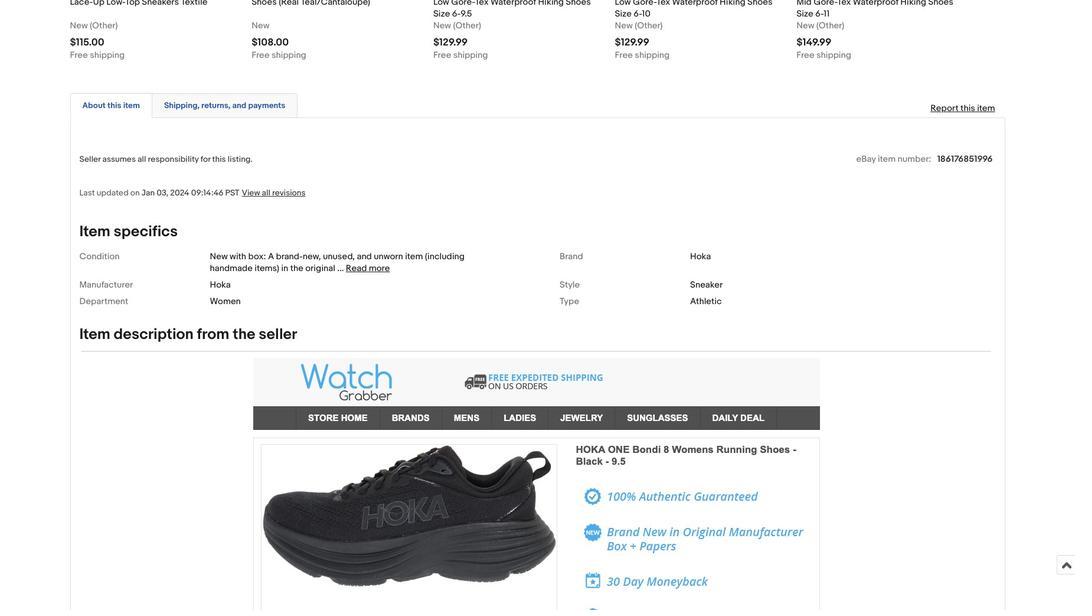Task type: describe. For each thing, give the bounding box(es) containing it.
shipping for $149.99 text field
[[817, 50, 852, 61]]

free shipping text field for $129.99 text field
[[434, 50, 488, 62]]

responsibility
[[148, 154, 199, 164]]

tab list containing about this item
[[70, 91, 1006, 118]]

free for the $115.00 text field
[[70, 50, 88, 61]]

0 horizontal spatial all
[[138, 154, 146, 164]]

new for the $115.00 text field
[[70, 20, 88, 31]]

new (other) text field for $129.99 text field
[[434, 20, 481, 32]]

free inside new $108.00 free shipping
[[252, 50, 270, 61]]

number:
[[898, 154, 932, 165]]

item description from the seller
[[79, 326, 297, 344]]

$129.99 for $129.99 text box
[[615, 37, 650, 49]]

new (other) $149.99 free shipping
[[797, 20, 852, 61]]

(including
[[425, 251, 465, 262]]

free shipping text field for $149.99
[[797, 50, 852, 62]]

new (other) $129.99 free shipping for $129.99 text field
[[434, 20, 488, 61]]

specifics
[[114, 223, 178, 241]]

about this item
[[82, 100, 140, 111]]

about this item button
[[82, 100, 140, 111]]

report this item
[[931, 103, 996, 114]]

jan
[[142, 188, 155, 198]]

payments
[[248, 100, 286, 111]]

assumes
[[102, 154, 136, 164]]

new inside new with box: a brand-new, unused, and unworn item (including handmade items) in the original ...
[[210, 251, 228, 262]]

item inside new with box: a brand-new, unused, and unworn item (including handmade items) in the original ...
[[405, 251, 423, 262]]

new $108.00 free shipping
[[252, 20, 306, 61]]

brand-
[[276, 251, 303, 262]]

and inside new with box: a brand-new, unused, and unworn item (including handmade items) in the original ...
[[357, 251, 372, 262]]

seller assumes all responsibility for this listing.
[[79, 154, 253, 164]]

free shipping text field for $108.00 text box on the top of page
[[252, 50, 306, 62]]

$149.99 text field
[[797, 37, 832, 49]]

new (other) text field for $149.99
[[797, 20, 845, 32]]

new for $129.99 text box
[[615, 20, 633, 31]]

$115.00 text field
[[70, 37, 104, 49]]

ebay item number: 186176851996
[[857, 154, 993, 165]]

pst
[[225, 188, 240, 198]]

free shipping text field for $129.99 text box
[[615, 50, 670, 62]]

more
[[369, 263, 390, 274]]

...
[[337, 263, 344, 274]]

new for $108.00 text box on the top of page
[[252, 20, 270, 31]]

this for report
[[961, 103, 976, 114]]

new with box: a brand-new, unused, and unworn item (including handmade items) in the original ...
[[210, 251, 465, 274]]

186176851996
[[938, 154, 993, 165]]

free for $149.99 text field
[[797, 50, 815, 61]]

read
[[346, 263, 367, 274]]

$129.99 text field
[[615, 37, 650, 49]]

09:14:46
[[191, 188, 224, 198]]

free for $129.99 text field
[[434, 50, 451, 61]]

athletic
[[691, 296, 722, 307]]

this for about
[[107, 100, 121, 111]]

listing.
[[228, 154, 253, 164]]

box:
[[248, 251, 266, 262]]

updated
[[97, 188, 129, 198]]

shipping inside new $108.00 free shipping
[[272, 50, 306, 61]]

new (other) text field for $129.99 text box
[[615, 20, 663, 32]]

new for $149.99 text field
[[797, 20, 815, 31]]

with
[[230, 251, 246, 262]]

1 horizontal spatial this
[[212, 154, 226, 164]]

$108.00 text field
[[252, 37, 289, 49]]

shipping for $129.99 text box
[[635, 50, 670, 61]]

item for item specifics
[[79, 223, 110, 241]]

items)
[[255, 263, 279, 274]]

from
[[197, 326, 229, 344]]

seller
[[259, 326, 297, 344]]

new,
[[303, 251, 321, 262]]

03,
[[157, 188, 168, 198]]



Task type: vqa. For each thing, say whether or not it's contained in the screenshot.
See other items link
no



Task type: locate. For each thing, give the bounding box(es) containing it.
0 horizontal spatial $129.99
[[434, 37, 468, 49]]

shipping for the $115.00 text field
[[90, 50, 125, 61]]

condition
[[79, 251, 120, 262]]

hoka for brand
[[691, 251, 711, 262]]

new up the $115.00 text field
[[70, 20, 88, 31]]

3 (other) from the left
[[635, 20, 663, 31]]

item specifics
[[79, 223, 178, 241]]

1 (other) from the left
[[90, 20, 118, 31]]

all
[[138, 154, 146, 164], [262, 188, 271, 198]]

new (other) $129.99 free shipping
[[434, 20, 488, 61], [615, 20, 670, 61]]

(other)
[[90, 20, 118, 31], [453, 20, 481, 31], [635, 20, 663, 31], [817, 20, 845, 31]]

$115.00
[[70, 37, 104, 49]]

last
[[79, 188, 95, 198]]

free shipping text field down $149.99
[[797, 50, 852, 62]]

2 $129.99 from the left
[[615, 37, 650, 49]]

description
[[114, 326, 194, 344]]

view
[[242, 188, 260, 198]]

free down $129.99 text box
[[615, 50, 633, 61]]

all right assumes
[[138, 154, 146, 164]]

new inside the "new (other) $149.99 free shipping"
[[797, 20, 815, 31]]

free
[[70, 50, 88, 61], [252, 50, 270, 61], [434, 50, 451, 61], [615, 50, 633, 61], [797, 50, 815, 61]]

$129.99 for $129.99 text field
[[434, 37, 468, 49]]

shipping inside new (other) $115.00 free shipping
[[90, 50, 125, 61]]

free inside new (other) $115.00 free shipping
[[70, 50, 88, 61]]

shipping, returns, and payments button
[[164, 100, 286, 111]]

3 free from the left
[[434, 50, 451, 61]]

shipping down "$108.00"
[[272, 50, 306, 61]]

1 item from the top
[[79, 223, 110, 241]]

view all revisions link
[[240, 187, 306, 199]]

new up $129.99 text field
[[434, 20, 451, 31]]

5 free from the left
[[797, 50, 815, 61]]

the right in
[[290, 263, 304, 274]]

0 horizontal spatial free shipping text field
[[252, 50, 306, 62]]

(other) inside the "new (other) $149.99 free shipping"
[[817, 20, 845, 31]]

free shipping text field down $129.99 text box
[[615, 50, 670, 62]]

1 horizontal spatial free shipping text field
[[797, 50, 852, 62]]

1 horizontal spatial new (other) text field
[[615, 20, 663, 32]]

hoka
[[691, 251, 711, 262], [210, 280, 231, 291]]

department
[[79, 296, 128, 307]]

free down the $115.00 text field
[[70, 50, 88, 61]]

(other) up $129.99 text box
[[635, 20, 663, 31]]

a
[[268, 251, 274, 262]]

for
[[201, 154, 211, 164]]

2 (other) from the left
[[453, 20, 481, 31]]

shipping for $129.99 text field
[[453, 50, 488, 61]]

revisions
[[272, 188, 306, 198]]

the right from
[[233, 326, 255, 344]]

1 free shipping text field from the left
[[70, 50, 125, 62]]

this right for
[[212, 154, 226, 164]]

new up handmade
[[210, 251, 228, 262]]

2024
[[170, 188, 189, 198]]

returns,
[[202, 100, 231, 111]]

this inside report this item link
[[961, 103, 976, 114]]

3 free shipping text field from the left
[[615, 50, 670, 62]]

1 vertical spatial item
[[79, 326, 110, 344]]

item right unworn
[[405, 251, 423, 262]]

1 horizontal spatial and
[[357, 251, 372, 262]]

2 horizontal spatial free shipping text field
[[615, 50, 670, 62]]

unworn
[[374, 251, 403, 262]]

2 free shipping text field from the left
[[797, 50, 852, 62]]

and up the read more
[[357, 251, 372, 262]]

shipping down $129.99 text box
[[635, 50, 670, 61]]

all right view
[[262, 188, 271, 198]]

free shipping text field for $115.00
[[70, 50, 125, 62]]

2 item from the top
[[79, 326, 110, 344]]

item up condition
[[79, 223, 110, 241]]

1 vertical spatial the
[[233, 326, 255, 344]]

shipping, returns, and payments
[[164, 100, 286, 111]]

1 new (other) text field from the left
[[70, 20, 118, 32]]

(other) inside new (other) $115.00 free shipping
[[90, 20, 118, 31]]

4 free from the left
[[615, 50, 633, 61]]

2 shipping from the left
[[272, 50, 306, 61]]

2 new (other) text field from the left
[[615, 20, 663, 32]]

item for item description from the seller
[[79, 326, 110, 344]]

0 horizontal spatial new (other) $129.99 free shipping
[[434, 20, 488, 61]]

2 free shipping text field from the left
[[434, 50, 488, 62]]

brand
[[560, 251, 583, 262]]

0 vertical spatial item
[[79, 223, 110, 241]]

$108.00
[[252, 37, 289, 49]]

2 free from the left
[[252, 50, 270, 61]]

(other) for the $115.00 text field
[[90, 20, 118, 31]]

free for $129.99 text box
[[615, 50, 633, 61]]

shipping inside the "new (other) $149.99 free shipping"
[[817, 50, 852, 61]]

Free shipping text field
[[70, 50, 125, 62], [797, 50, 852, 62]]

about
[[82, 100, 106, 111]]

on
[[130, 188, 140, 198]]

this right the about
[[107, 100, 121, 111]]

1 horizontal spatial $129.99
[[615, 37, 650, 49]]

(other) for $129.99 text field
[[453, 20, 481, 31]]

new (other) text field up $129.99 text field
[[434, 20, 481, 32]]

item right the ebay
[[878, 154, 896, 165]]

free shipping text field down "$108.00"
[[252, 50, 306, 62]]

report this item link
[[925, 97, 1002, 120]]

new inside new (other) $115.00 free shipping
[[70, 20, 88, 31]]

new up $149.99 text field
[[797, 20, 815, 31]]

1 new (other) text field from the left
[[434, 20, 481, 32]]

item right report
[[978, 103, 996, 114]]

2 horizontal spatial this
[[961, 103, 976, 114]]

type
[[560, 296, 580, 307]]

shipping down $149.99
[[817, 50, 852, 61]]

1 free shipping text field from the left
[[252, 50, 306, 62]]

item
[[123, 100, 140, 111], [978, 103, 996, 114], [878, 154, 896, 165], [405, 251, 423, 262]]

free shipping text field down $115.00
[[70, 50, 125, 62]]

women
[[210, 296, 241, 307]]

0 horizontal spatial hoka
[[210, 280, 231, 291]]

new (other) $129.99 free shipping for $129.99 text box
[[615, 20, 670, 61]]

free down "$108.00"
[[252, 50, 270, 61]]

new (other) text field for $115.00
[[70, 20, 118, 32]]

new for $129.99 text field
[[434, 20, 451, 31]]

(other) up $129.99 text field
[[453, 20, 481, 31]]

1 horizontal spatial the
[[290, 263, 304, 274]]

shipping down $115.00
[[90, 50, 125, 61]]

1 $129.99 from the left
[[434, 37, 468, 49]]

1 horizontal spatial new (other) $129.99 free shipping
[[615, 20, 670, 61]]

read more
[[346, 263, 390, 274]]

5 shipping from the left
[[817, 50, 852, 61]]

last updated on jan 03, 2024 09:14:46 pst view all revisions
[[79, 188, 306, 198]]

4 shipping from the left
[[635, 50, 670, 61]]

New text field
[[252, 20, 270, 32]]

handmade
[[210, 263, 253, 274]]

style
[[560, 280, 580, 291]]

this right report
[[961, 103, 976, 114]]

shipping
[[90, 50, 125, 61], [272, 50, 306, 61], [453, 50, 488, 61], [635, 50, 670, 61], [817, 50, 852, 61]]

item down department on the left of the page
[[79, 326, 110, 344]]

new up $108.00 text box on the top of page
[[252, 20, 270, 31]]

0 horizontal spatial free shipping text field
[[70, 50, 125, 62]]

1 vertical spatial and
[[357, 251, 372, 262]]

and right returns, on the top of page
[[232, 100, 247, 111]]

0 vertical spatial and
[[232, 100, 247, 111]]

Free shipping text field
[[252, 50, 306, 62], [434, 50, 488, 62], [615, 50, 670, 62]]

1 horizontal spatial hoka
[[691, 251, 711, 262]]

free shipping text field down $129.99 text field
[[434, 50, 488, 62]]

item inside button
[[123, 100, 140, 111]]

shipping down $129.99 text field
[[453, 50, 488, 61]]

0 horizontal spatial new (other) text field
[[70, 20, 118, 32]]

0 horizontal spatial new (other) text field
[[434, 20, 481, 32]]

(other) up $115.00
[[90, 20, 118, 31]]

free inside the "new (other) $149.99 free shipping"
[[797, 50, 815, 61]]

unused,
[[323, 251, 355, 262]]

hoka for manufacturer
[[210, 280, 231, 291]]

3 shipping from the left
[[453, 50, 488, 61]]

0 vertical spatial hoka
[[691, 251, 711, 262]]

item right the about
[[123, 100, 140, 111]]

2 new (other) text field from the left
[[797, 20, 845, 32]]

item
[[79, 223, 110, 241], [79, 326, 110, 344]]

$129.99 text field
[[434, 37, 468, 49]]

and inside button
[[232, 100, 247, 111]]

1 new (other) $129.99 free shipping from the left
[[434, 20, 488, 61]]

manufacturer
[[79, 280, 133, 291]]

this
[[107, 100, 121, 111], [961, 103, 976, 114], [212, 154, 226, 164]]

new (other) text field up $129.99 text box
[[615, 20, 663, 32]]

new
[[70, 20, 88, 31], [252, 20, 270, 31], [434, 20, 451, 31], [615, 20, 633, 31], [797, 20, 815, 31], [210, 251, 228, 262]]

0 horizontal spatial and
[[232, 100, 247, 111]]

(other) for $149.99 text field
[[817, 20, 845, 31]]

0 vertical spatial all
[[138, 154, 146, 164]]

$149.99
[[797, 37, 832, 49]]

in
[[281, 263, 288, 274]]

new up $129.99 text box
[[615, 20, 633, 31]]

sneaker
[[691, 280, 723, 291]]

new inside new $108.00 free shipping
[[252, 20, 270, 31]]

shipping,
[[164, 100, 200, 111]]

0 vertical spatial the
[[290, 263, 304, 274]]

and
[[232, 100, 247, 111], [357, 251, 372, 262]]

new (other) text field up $149.99
[[797, 20, 845, 32]]

1 shipping from the left
[[90, 50, 125, 61]]

4 (other) from the left
[[817, 20, 845, 31]]

1 horizontal spatial all
[[262, 188, 271, 198]]

(other) for $129.99 text box
[[635, 20, 663, 31]]

1 vertical spatial hoka
[[210, 280, 231, 291]]

free down $129.99 text field
[[434, 50, 451, 61]]

ebay
[[857, 154, 876, 165]]

seller
[[79, 154, 101, 164]]

1 vertical spatial all
[[262, 188, 271, 198]]

original
[[306, 263, 335, 274]]

new (other) $115.00 free shipping
[[70, 20, 125, 61]]

$129.99
[[434, 37, 468, 49], [615, 37, 650, 49]]

free down $149.99 text field
[[797, 50, 815, 61]]

1 free from the left
[[70, 50, 88, 61]]

New (Other) text field
[[434, 20, 481, 32], [615, 20, 663, 32]]

read more button
[[346, 263, 390, 274]]

New (Other) text field
[[70, 20, 118, 32], [797, 20, 845, 32]]

hoka up women
[[210, 280, 231, 291]]

0 horizontal spatial the
[[233, 326, 255, 344]]

hoka up sneaker
[[691, 251, 711, 262]]

tab list
[[70, 91, 1006, 118]]

this inside about this item button
[[107, 100, 121, 111]]

report
[[931, 103, 959, 114]]

1 horizontal spatial free shipping text field
[[434, 50, 488, 62]]

2 new (other) $129.99 free shipping from the left
[[615, 20, 670, 61]]

1 horizontal spatial new (other) text field
[[797, 20, 845, 32]]

the
[[290, 263, 304, 274], [233, 326, 255, 344]]

(other) up $149.99
[[817, 20, 845, 31]]

new (other) text field up $115.00
[[70, 20, 118, 32]]

the inside new with box: a brand-new, unused, and unworn item (including handmade items) in the original ...
[[290, 263, 304, 274]]

0 horizontal spatial this
[[107, 100, 121, 111]]



